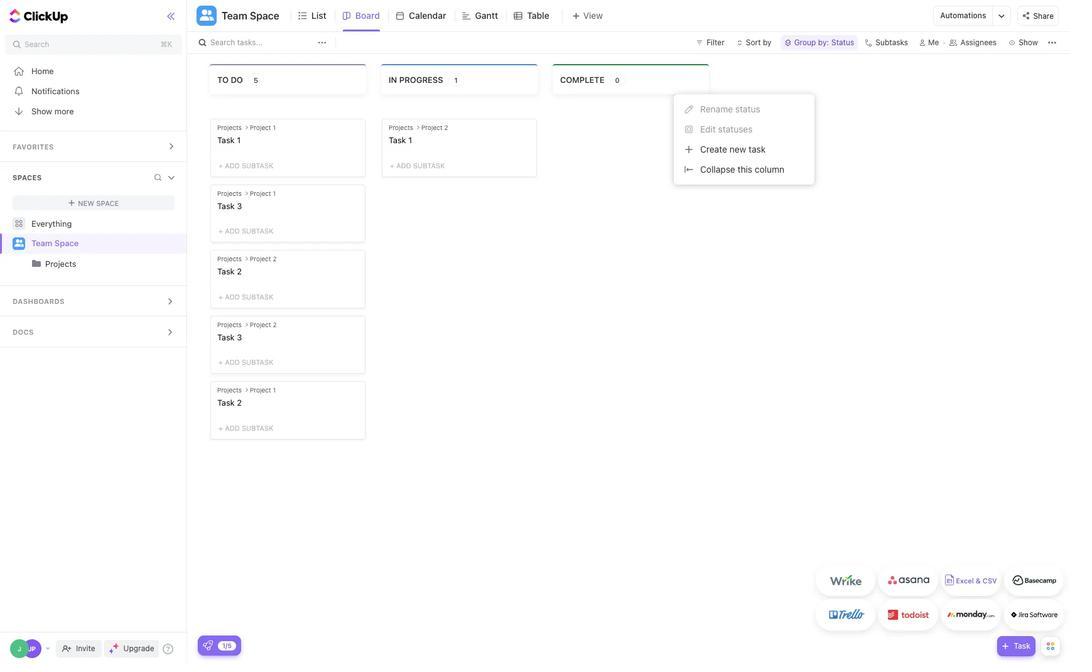 Task type: vqa. For each thing, say whether or not it's contained in the screenshot.
Rename
yes



Task type: locate. For each thing, give the bounding box(es) containing it.
space inside button
[[250, 10, 280, 21]]

team space
[[222, 10, 280, 21], [31, 238, 79, 248]]

progress
[[400, 75, 444, 85]]

1 task 3 from the top
[[217, 201, 242, 211]]

2 vertical spatial space
[[55, 238, 79, 248]]

3 project 1 from the top
[[250, 387, 276, 394]]

‎task 1
[[217, 135, 241, 145]]

projects up ‎task 2
[[217, 387, 242, 394]]

add up task 2
[[225, 227, 240, 235]]

team inside button
[[222, 10, 248, 21]]

space
[[250, 10, 280, 21], [96, 199, 119, 207], [55, 238, 79, 248]]

1 horizontal spatial space
[[96, 199, 119, 207]]

space down everything
[[55, 238, 79, 248]]

task 3 for project 1
[[217, 201, 242, 211]]

0 horizontal spatial team space
[[31, 238, 79, 248]]

excel & csv
[[957, 577, 998, 585]]

1 vertical spatial project 2
[[250, 255, 277, 263]]

edit
[[701, 124, 716, 134]]

add
[[225, 161, 240, 169], [397, 161, 412, 169], [225, 227, 240, 235], [225, 293, 240, 301], [225, 358, 240, 367], [225, 424, 240, 432]]

2 horizontal spatial space
[[250, 10, 280, 21]]

2 for 1
[[445, 124, 449, 131]]

1 vertical spatial team
[[31, 238, 52, 248]]

2 vertical spatial project 1
[[250, 387, 276, 394]]

1 ‎task from the top
[[217, 135, 235, 145]]

rename status link
[[679, 99, 810, 119]]

team space inside button
[[222, 10, 280, 21]]

+ up task 2
[[219, 227, 223, 235]]

team for team space button
[[222, 10, 248, 21]]

projects link
[[1, 254, 176, 274], [45, 254, 176, 274]]

2 task 3 from the top
[[217, 332, 242, 342]]

1 vertical spatial project 1
[[250, 190, 276, 197]]

board link
[[356, 0, 385, 31]]

collapse this column link
[[679, 160, 810, 180]]

rename status
[[701, 104, 761, 114]]

1 vertical spatial ‎task
[[217, 398, 235, 408]]

1 horizontal spatial search
[[211, 38, 235, 47]]

0 vertical spatial ‎task
[[217, 135, 235, 145]]

1 horizontal spatial team space
[[222, 10, 280, 21]]

excel
[[957, 577, 975, 585]]

gantt
[[475, 10, 499, 21]]

search up home
[[25, 40, 49, 49]]

0 horizontal spatial search
[[25, 40, 49, 49]]

Search tasks... text field
[[211, 34, 315, 52]]

2
[[445, 124, 449, 131], [273, 255, 277, 263], [237, 267, 242, 277], [273, 321, 277, 329], [237, 398, 242, 408]]

project 1 for ‎task 1
[[250, 124, 276, 131]]

team up search tasks...
[[222, 10, 248, 21]]

+ add subtask down the task 1 on the left of the page
[[390, 161, 445, 169]]

in progress
[[389, 75, 444, 85]]

0 vertical spatial project 2
[[422, 124, 449, 131]]

5
[[254, 76, 258, 84]]

excel & csv link
[[942, 565, 1002, 596]]

1 3 from the top
[[237, 201, 242, 211]]

project 2 for task 2
[[250, 255, 277, 263]]

team space button
[[217, 2, 280, 30]]

task 1
[[389, 135, 412, 145]]

0 horizontal spatial team
[[31, 238, 52, 248]]

invite
[[76, 644, 95, 654]]

calendar
[[409, 10, 447, 21]]

+
[[219, 161, 223, 169], [390, 161, 395, 169], [219, 227, 223, 235], [219, 293, 223, 301], [219, 358, 223, 367], [219, 424, 223, 432]]

team down everything
[[31, 238, 52, 248]]

search
[[211, 38, 235, 47], [25, 40, 49, 49]]

project 2 for task 3
[[250, 321, 277, 329]]

assignees
[[961, 38, 998, 47]]

favorites
[[13, 143, 54, 151]]

project 1 for task 3
[[250, 190, 276, 197]]

gantt link
[[475, 0, 504, 31]]

add down task 2
[[225, 293, 240, 301]]

add up ‎task 2
[[225, 358, 240, 367]]

share button
[[1018, 6, 1060, 26]]

projects up ‎task 1
[[217, 124, 242, 131]]

search left tasks...
[[211, 38, 235, 47]]

3 for project 2
[[237, 332, 242, 342]]

1 vertical spatial task 3
[[217, 332, 242, 342]]

‎task for ‎task 2
[[217, 398, 235, 408]]

task 3 for project 2
[[217, 332, 242, 342]]

1 vertical spatial 3
[[237, 332, 242, 342]]

task
[[389, 135, 406, 145], [217, 201, 235, 211], [217, 267, 235, 277], [217, 332, 235, 342], [1015, 642, 1031, 651]]

new
[[730, 144, 747, 155]]

project
[[250, 124, 271, 131], [422, 124, 443, 131], [250, 190, 271, 197], [250, 255, 271, 263], [250, 321, 271, 329], [250, 387, 271, 394]]

2 3 from the top
[[237, 332, 242, 342]]

task 3
[[217, 201, 242, 211], [217, 332, 242, 342]]

0 vertical spatial team
[[222, 10, 248, 21]]

dashboards
[[13, 297, 65, 305]]

me button
[[915, 35, 945, 50]]

show
[[31, 106, 52, 116]]

favorites button
[[0, 131, 188, 162]]

1
[[455, 76, 458, 84], [273, 124, 276, 131], [237, 135, 241, 145], [409, 135, 412, 145], [273, 190, 276, 197], [273, 387, 276, 394]]

+ down ‎task 1
[[219, 161, 223, 169]]

projects inside 'sidebar' navigation
[[45, 259, 76, 269]]

‎task
[[217, 135, 235, 145], [217, 398, 235, 408]]

+ down ‎task 2
[[219, 424, 223, 432]]

+ down the task 1 on the left of the page
[[390, 161, 395, 169]]

0 vertical spatial task 3
[[217, 201, 242, 211]]

user group image
[[14, 240, 24, 247]]

search inside 'sidebar' navigation
[[25, 40, 49, 49]]

0 vertical spatial space
[[250, 10, 280, 21]]

automations
[[941, 11, 987, 20]]

onboarding checklist button image
[[203, 641, 213, 651]]

team
[[222, 10, 248, 21], [31, 238, 52, 248]]

team inside 'sidebar' navigation
[[31, 238, 52, 248]]

2 project 1 from the top
[[250, 190, 276, 197]]

1 vertical spatial space
[[96, 199, 119, 207]]

2 vertical spatial project 2
[[250, 321, 277, 329]]

statuses
[[719, 124, 753, 134]]

+ add subtask
[[219, 161, 274, 169], [390, 161, 445, 169], [219, 227, 274, 235], [219, 293, 274, 301], [219, 358, 274, 367], [219, 424, 274, 432]]

0 vertical spatial project 1
[[250, 124, 276, 131]]

complete
[[561, 75, 605, 85]]

1 horizontal spatial team
[[222, 10, 248, 21]]

project 2
[[422, 124, 449, 131], [250, 255, 277, 263], [250, 321, 277, 329]]

1 vertical spatial team space
[[31, 238, 79, 248]]

team space down everything
[[31, 238, 79, 248]]

space right new
[[96, 199, 119, 207]]

notifications link
[[0, 81, 188, 101]]

project 1
[[250, 124, 276, 131], [250, 190, 276, 197], [250, 387, 276, 394]]

do
[[231, 75, 243, 85]]

team space up tasks...
[[222, 10, 280, 21]]

0 vertical spatial team space
[[222, 10, 280, 21]]

3 for project 1
[[237, 201, 242, 211]]

onboarding checklist button element
[[203, 641, 213, 651]]

team space for the team space link
[[31, 238, 79, 248]]

search tasks...
[[211, 38, 263, 47]]

subtask
[[242, 161, 274, 169], [413, 161, 445, 169], [242, 227, 274, 235], [242, 293, 274, 301], [242, 358, 274, 367], [242, 424, 274, 432]]

project 1 for ‎task 2
[[250, 387, 276, 394]]

+ add subtask up task 2
[[219, 227, 274, 235]]

space up search tasks... text field at the top left of page
[[250, 10, 280, 21]]

collapse this column
[[701, 164, 785, 175]]

space for team space button
[[250, 10, 280, 21]]

add down ‎task 1
[[225, 161, 240, 169]]

0 vertical spatial 3
[[237, 201, 242, 211]]

project 2 for task 1
[[422, 124, 449, 131]]

rename
[[701, 104, 734, 114]]

task 2
[[217, 267, 242, 277]]

+ add subtask down ‎task 2
[[219, 424, 274, 432]]

projects
[[217, 124, 242, 131], [389, 124, 414, 131], [217, 190, 242, 197], [217, 255, 242, 263], [45, 259, 76, 269], [217, 321, 242, 329], [217, 387, 242, 394]]

3
[[237, 201, 242, 211], [237, 332, 242, 342]]

1 project 1 from the top
[[250, 124, 276, 131]]

0 horizontal spatial space
[[55, 238, 79, 248]]

team for the team space link
[[31, 238, 52, 248]]

2 projects link from the left
[[45, 254, 176, 274]]

projects down everything
[[45, 259, 76, 269]]

task
[[749, 144, 766, 155]]

team space inside 'sidebar' navigation
[[31, 238, 79, 248]]

2 ‎task from the top
[[217, 398, 235, 408]]



Task type: describe. For each thing, give the bounding box(es) containing it.
show more
[[31, 106, 74, 116]]

1 projects link from the left
[[1, 254, 176, 274]]

status
[[736, 104, 761, 114]]

2 for 3
[[273, 321, 277, 329]]

me
[[929, 38, 940, 47]]

add down ‎task 2
[[225, 424, 240, 432]]

share
[[1034, 11, 1055, 21]]

calendar link
[[409, 0, 452, 31]]

+ add subtask down ‎task 1
[[219, 161, 274, 169]]

notifications
[[31, 86, 80, 96]]

everything
[[31, 218, 72, 228]]

create new task
[[701, 144, 766, 155]]

team space link
[[31, 234, 176, 254]]

space for the team space link
[[55, 238, 79, 248]]

&
[[977, 577, 982, 585]]

projects up task 2
[[217, 255, 242, 263]]

new
[[78, 199, 94, 207]]

0
[[616, 76, 620, 84]]

new space
[[78, 199, 119, 207]]

search for search
[[25, 40, 49, 49]]

2 for 2
[[273, 255, 277, 263]]

⌘k
[[161, 40, 173, 49]]

more
[[54, 106, 74, 116]]

projects down task 2
[[217, 321, 242, 329]]

automations button
[[935, 6, 993, 25]]

+ add subtask up ‎task 2
[[219, 358, 274, 367]]

to do
[[217, 75, 243, 85]]

edit statuses link
[[679, 119, 810, 140]]

add down the task 1 on the left of the page
[[397, 161, 412, 169]]

projects up the task 1 on the left of the page
[[389, 124, 414, 131]]

‎task 2
[[217, 398, 242, 408]]

this
[[738, 164, 753, 175]]

table
[[527, 10, 550, 21]]

in
[[389, 75, 397, 85]]

+ down task 2
[[219, 293, 223, 301]]

home
[[31, 66, 54, 76]]

sidebar navigation
[[0, 0, 188, 666]]

assignees button
[[945, 35, 1003, 50]]

edit statuses
[[701, 124, 753, 134]]

create new task link
[[679, 140, 810, 160]]

team space for team space button
[[222, 10, 280, 21]]

home link
[[0, 61, 188, 81]]

docs
[[13, 328, 34, 336]]

+ up ‎task 2
[[219, 358, 223, 367]]

csv
[[983, 577, 998, 585]]

projects down ‎task 1
[[217, 190, 242, 197]]

‎task for ‎task 1
[[217, 135, 235, 145]]

list
[[312, 10, 327, 21]]

1/5
[[222, 642, 232, 650]]

to
[[217, 75, 229, 85]]

upgrade
[[124, 644, 154, 654]]

create
[[701, 144, 728, 155]]

tasks...
[[237, 38, 263, 47]]

upgrade link
[[104, 640, 159, 658]]

collapse
[[701, 164, 736, 175]]

board
[[356, 10, 380, 21]]

list link
[[312, 0, 332, 31]]

search for search tasks...
[[211, 38, 235, 47]]

+ add subtask down task 2
[[219, 293, 274, 301]]

table link
[[527, 0, 555, 31]]

everything link
[[0, 214, 188, 234]]

column
[[755, 164, 785, 175]]



